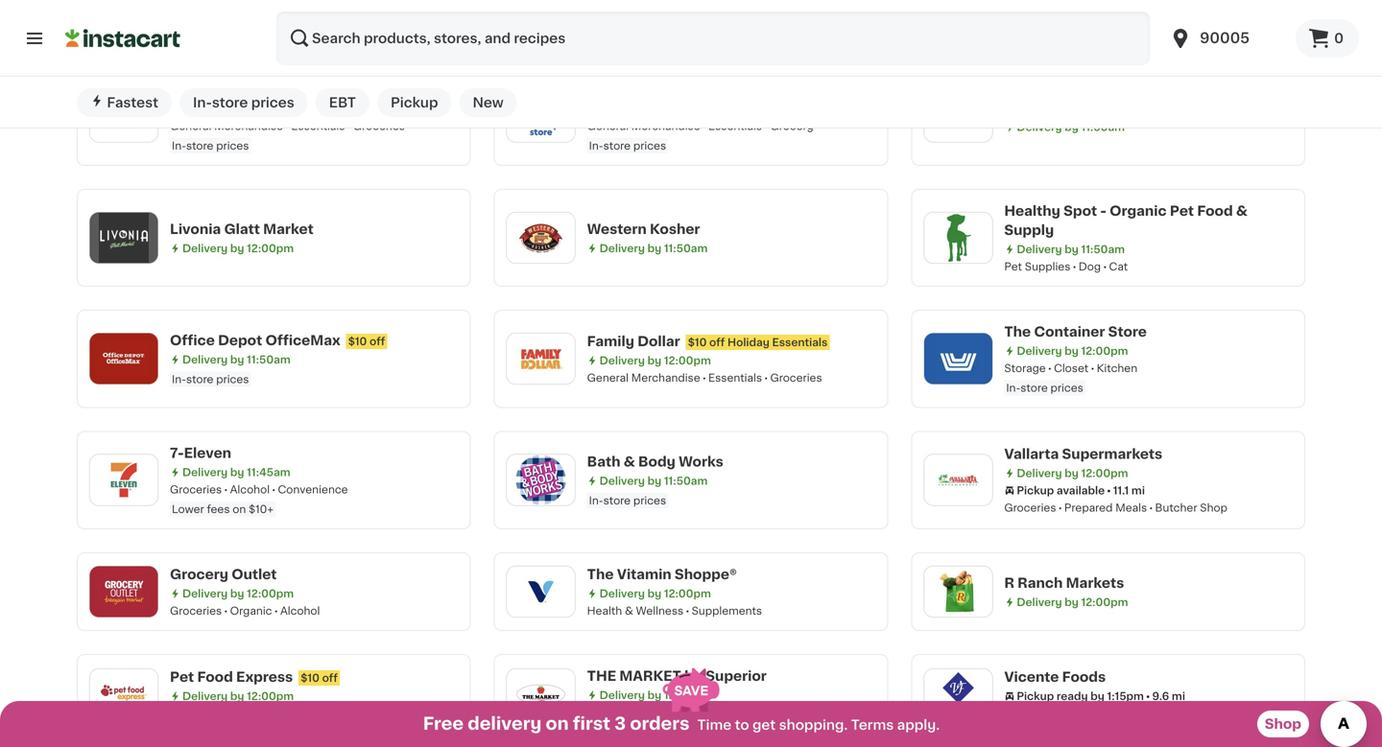Task type: locate. For each thing, give the bounding box(es) containing it.
in-
[[193, 96, 212, 109], [172, 140, 186, 151], [589, 140, 603, 151], [172, 374, 186, 385], [1006, 383, 1021, 393], [589, 496, 603, 506]]

11:50am down office depot officemax $10 off on the left of page
[[247, 355, 291, 365]]

by for the market by superior logo
[[648, 691, 662, 701]]

pickup left in
[[1017, 2, 1054, 12]]

0 horizontal spatial on
[[233, 504, 246, 515]]

by for pet food express logo
[[230, 692, 244, 702]]

the vitamin shoppe® logo image
[[516, 567, 566, 617]]

essentials for general merchandise essentials groceries in-store prices
[[291, 121, 345, 131]]

-
[[1100, 204, 1107, 218]]

$10 for pet food express
[[301, 673, 320, 684]]

ebt
[[329, 96, 356, 109], [589, 710, 610, 721]]

1 vertical spatial ready
[[1057, 692, 1088, 702]]

mi
[[1168, 2, 1182, 12], [1132, 486, 1145, 496], [1172, 692, 1185, 702]]

specialty
[[230, 10, 280, 21]]

delivery down depot
[[182, 355, 228, 365]]

delivery down the
[[600, 691, 645, 701]]

delivery by 12:00pm down livonia glatt market
[[182, 243, 294, 254]]

ready for in
[[1057, 2, 1088, 12]]

2 horizontal spatial pet
[[1170, 204, 1194, 218]]

store inside in-store prices button
[[212, 96, 248, 109]]

general down family
[[587, 373, 629, 384]]

supplements
[[692, 606, 762, 617]]

delivery for the market by superior logo
[[600, 691, 645, 701]]

pickup
[[1017, 2, 1054, 12], [391, 96, 438, 109], [1017, 486, 1054, 496], [1017, 692, 1054, 702]]

glatt
[[224, 223, 260, 236]]

1 vertical spatial shop
[[1265, 718, 1302, 731]]

general down in-store prices button
[[170, 121, 212, 131]]

pickup available
[[1017, 486, 1105, 496]]

office left depot
[[170, 334, 215, 347]]

in- right dollar tree logo on the left of the page
[[172, 140, 186, 151]]

prices down the bath & body works
[[633, 496, 666, 506]]

12:00pm down the market by superior
[[664, 691, 711, 701]]

12:00pm up general merchandise essentials groceries
[[664, 356, 711, 366]]

12:00pm for grocery outlet
[[247, 589, 294, 599]]

12:00pm
[[247, 104, 294, 114], [247, 243, 294, 254], [1081, 346, 1128, 356], [664, 356, 711, 366], [1081, 469, 1128, 479], [247, 589, 294, 599], [664, 589, 711, 599], [1081, 597, 1128, 608], [664, 691, 711, 701], [247, 692, 294, 702]]

butcher
[[1155, 503, 1197, 514]]

$10 up general merchandise essentials groceries
[[688, 338, 707, 348]]

groceries
[[353, 121, 405, 131], [770, 373, 822, 384], [170, 485, 222, 495], [1004, 503, 1056, 514], [170, 606, 222, 617]]

delivery by 12:00pm for the vitamin shoppe®
[[600, 589, 711, 599]]

pet inside healthy spot - organic pet food & supply
[[1170, 204, 1194, 218]]

mi for 11.1 mi
[[1132, 486, 1145, 496]]

2 ready from the top
[[1057, 692, 1088, 702]]

delivery down eleven
[[182, 467, 228, 478]]

1 horizontal spatial office
[[701, 10, 734, 21]]

1 vertical spatial pet
[[1004, 261, 1022, 272]]

off inside pet food express $10 off
[[322, 673, 338, 684]]

in- down storage
[[1006, 383, 1021, 393]]

general for general merchandise essentials grocery in-store prices
[[587, 121, 629, 131]]

delivery by 12:00pm up the wellness
[[600, 589, 711, 599]]

dollar
[[170, 83, 213, 96], [638, 335, 680, 349]]

1 vertical spatial dollar
[[638, 335, 680, 349]]

1 horizontal spatial food
[[1197, 204, 1233, 218]]

general for general merchandise essentials groceries in-store prices
[[170, 121, 212, 131]]

9.6
[[1152, 692, 1169, 702]]

0 horizontal spatial alcohol
[[230, 485, 270, 495]]

dollar right family
[[638, 335, 680, 349]]

&
[[690, 10, 698, 21], [1236, 204, 1248, 218], [624, 455, 635, 469], [625, 606, 633, 617]]

grocery
[[770, 121, 814, 131], [170, 568, 228, 582]]

11.1 mi
[[1113, 486, 1145, 496]]

general for general merchandise essentials groceries
[[587, 373, 629, 384]]

delivery by 12:00pm for r ranch markets
[[1017, 597, 1128, 608]]

11:50am up dog
[[1081, 244, 1125, 255]]

in- inside general merchandise essentials grocery in-store prices
[[589, 140, 603, 151]]

body
[[638, 455, 676, 469]]

essentials for general merchandise essentials groceries
[[708, 373, 762, 384]]

holiday for tree
[[290, 85, 332, 96]]

2 vertical spatial organic
[[230, 606, 272, 617]]

0 button
[[1296, 19, 1359, 58]]

1 vertical spatial organic
[[1110, 204, 1167, 218]]

1 vertical spatial office
[[170, 334, 215, 347]]

home
[[655, 10, 687, 21]]

delivery by 12:00pm
[[182, 104, 294, 114], [182, 243, 294, 254], [1017, 346, 1128, 356], [600, 356, 711, 366], [1017, 469, 1128, 479], [182, 589, 294, 599], [600, 589, 711, 599], [1017, 597, 1128, 608], [600, 691, 711, 701], [182, 692, 294, 702]]

healthy spot - organic pet food & supply
[[1004, 204, 1248, 237]]

0 vertical spatial food
[[1197, 204, 1233, 218]]

grocery outlet logo image
[[99, 567, 149, 617]]

by for bath & body works logo
[[648, 476, 662, 487]]

prices up "western kosher"
[[633, 140, 666, 151]]

1 vertical spatial food
[[197, 671, 233, 685]]

holiday right $5
[[290, 85, 332, 96]]

1 horizontal spatial pet
[[1004, 261, 1022, 272]]

by for r ranch markets logo
[[1065, 597, 1079, 608]]

store up 7-eleven
[[186, 374, 213, 385]]

store up general merchandise essentials groceries in-store prices
[[212, 96, 248, 109]]

holiday inside family dollar $10 off holiday essentials
[[728, 338, 770, 348]]

merchandise for general merchandise essentials groceries
[[631, 373, 700, 384]]

by for livonia glatt market logo
[[230, 243, 244, 254]]

0 horizontal spatial holiday
[[290, 85, 332, 96]]

r ranch markets
[[1004, 577, 1124, 590]]

0 horizontal spatial organic
[[230, 606, 272, 617]]

merchandise for general merchandise essentials grocery in-store prices
[[631, 121, 700, 131]]

shop
[[1200, 503, 1228, 514], [1265, 718, 1302, 731]]

mi right 9.6
[[1172, 692, 1185, 702]]

delivery by 12:00pm up groceries organic alcohol
[[182, 589, 294, 599]]

1 horizontal spatial the
[[1004, 325, 1031, 339]]

prices inside button
[[251, 96, 294, 109]]

kitchen
[[1097, 363, 1138, 374]]

$10 for office depot officemax
[[348, 336, 367, 347]]

bath & body works logo image
[[516, 456, 566, 505]]

1 horizontal spatial $10
[[348, 336, 367, 347]]

off inside office depot officemax $10 off
[[370, 336, 385, 347]]

0 horizontal spatial the
[[587, 568, 614, 582]]

new button
[[459, 88, 517, 117]]

by up groceries organic alcohol
[[230, 589, 244, 599]]

specialty organic
[[230, 10, 330, 21]]

90005 button
[[1158, 12, 1296, 65], [1169, 12, 1284, 65]]

holiday inside dollar tree $5 off holiday essentials
[[290, 85, 332, 96]]

12:00pm down outlet
[[247, 589, 294, 599]]

in-store prices
[[193, 96, 294, 109], [172, 374, 249, 385], [589, 496, 666, 506]]

0 vertical spatial the
[[1004, 325, 1031, 339]]

fees
[[207, 504, 230, 515]]

alcohol up express at bottom left
[[280, 606, 320, 617]]

0 vertical spatial alcohol
[[230, 485, 270, 495]]

$10 inside pet food express $10 off
[[301, 673, 320, 684]]

by down r ranch markets at the bottom
[[1065, 597, 1079, 608]]

prices inside general merchandise essentials groceries in-store prices
[[216, 140, 249, 151]]

delivery by 11:50am for healthy spot - organic pet food & supply
[[1017, 244, 1125, 255]]

1 horizontal spatial grocery
[[770, 121, 814, 131]]

on right 'fees'
[[233, 504, 246, 515]]

12:00pm down "supermarkets"
[[1081, 469, 1128, 479]]

0 vertical spatial on
[[233, 504, 246, 515]]

by down 'tree'
[[230, 104, 244, 114]]

general inside general merchandise essentials grocery in-store prices
[[587, 121, 629, 131]]

vallarta supermarkets
[[1004, 448, 1163, 461]]

organic for groceries organic alcohol
[[230, 606, 272, 617]]

$10 inside family dollar $10 off holiday essentials
[[688, 338, 707, 348]]

12:00pm up health & wellness supplements at the bottom of page
[[664, 589, 711, 599]]

dog
[[1079, 261, 1101, 272]]

delivery down pet food express $10 off
[[182, 692, 228, 702]]

2 horizontal spatial $10
[[688, 338, 707, 348]]

delivery down family
[[600, 356, 645, 366]]

1 vertical spatial ebt
[[589, 710, 610, 721]]

merchandise
[[214, 121, 283, 131], [631, 121, 700, 131], [631, 373, 700, 384]]

delivery down 'vallarta'
[[1017, 469, 1062, 479]]

2 vertical spatial mi
[[1172, 692, 1185, 702]]

1 vertical spatial in-store prices
[[172, 374, 249, 385]]

save image
[[663, 669, 719, 713]]

1 vertical spatial the
[[587, 568, 614, 582]]

delivery down ranch at the right
[[1017, 597, 1062, 608]]

0 vertical spatial holiday
[[290, 85, 332, 96]]

by up available
[[1065, 469, 1079, 479]]

delivery by 12:00pm up closet
[[1017, 346, 1128, 356]]

delivery by 11:50am up "pet supplies dog cat"
[[1017, 244, 1125, 255]]

pet food express $10 off
[[170, 671, 338, 685]]

holiday up general merchandise essentials groceries
[[728, 338, 770, 348]]

organic down outlet
[[230, 606, 272, 617]]

office
[[701, 10, 734, 21], [170, 334, 215, 347]]

healthy spot - organic pet food & supply logo image
[[933, 213, 983, 263]]

pickup ready in 45 min
[[1017, 2, 1140, 12]]

by up "pet supplies dog cat"
[[1065, 244, 1079, 255]]

None search field
[[276, 12, 1150, 65]]

delivery right "lassens natural foods & vitamins logo"
[[1017, 122, 1062, 133]]

general merchandise essentials grocery in-store prices
[[587, 121, 814, 151]]

delivery for the 7-eleven logo
[[182, 467, 228, 478]]

pickup button
[[377, 88, 452, 117]]

2 vertical spatial in-store prices
[[589, 496, 666, 506]]

0 vertical spatial office
[[701, 10, 734, 21]]

by up general merchandise essentials groceries
[[648, 356, 662, 366]]

1 vertical spatial mi
[[1132, 486, 1145, 496]]

1 vertical spatial on
[[546, 716, 569, 733]]

1 horizontal spatial organic
[[288, 10, 330, 21]]

delivery up health
[[600, 589, 645, 599]]

0 vertical spatial in-store prices
[[193, 96, 294, 109]]

pickup for pickup available
[[1017, 486, 1054, 496]]

depot
[[218, 334, 262, 347]]

on inside groceries alcohol convenience lower fees on $10+
[[233, 504, 246, 515]]

11:50am for bath & body works
[[664, 476, 708, 487]]

prices inside general merchandise essentials grocery in-store prices
[[633, 140, 666, 151]]

eleven
[[184, 447, 231, 460]]

shopping.
[[779, 719, 848, 732]]

0 vertical spatial mi
[[1168, 2, 1182, 12]]

groceries prepared meals butcher shop
[[1004, 503, 1228, 514]]

prices down closet
[[1051, 383, 1084, 393]]

0 vertical spatial organic
[[288, 10, 330, 21]]

ebt left the '3'
[[589, 710, 610, 721]]

12:00pm for livonia glatt market
[[247, 243, 294, 254]]

western kosher
[[587, 223, 700, 236]]

family dollar $10 off holiday essentials
[[587, 335, 828, 349]]

0 vertical spatial ready
[[1057, 2, 1088, 12]]

delivery for dollar tree logo on the left of the page
[[182, 104, 228, 114]]

$10 inside office depot officemax $10 off
[[348, 336, 367, 347]]

livonia glatt market logo image
[[99, 213, 149, 263]]

the up health
[[587, 568, 614, 582]]

by for family dollar logo
[[648, 356, 662, 366]]

mi right 2.8
[[1168, 2, 1182, 12]]

12:00pm for r ranch markets
[[1081, 597, 1128, 608]]

merchandise inside general merchandise essentials groceries in-store prices
[[214, 121, 283, 131]]

pet right pet food express logo
[[170, 671, 194, 685]]

on left first
[[546, 716, 569, 733]]

livonia
[[170, 223, 221, 236]]

delivery up storage
[[1017, 346, 1062, 356]]

Search field
[[276, 12, 1150, 65]]

$10
[[348, 336, 367, 347], [688, 338, 707, 348], [301, 673, 320, 684]]

off right express at bottom left
[[322, 673, 338, 684]]

by down market
[[648, 691, 662, 701]]

2 horizontal spatial organic
[[1110, 204, 1167, 218]]

1 vertical spatial alcohol
[[280, 606, 320, 617]]

by up the wellness
[[648, 589, 662, 599]]

delivery by 11:50am down "western kosher"
[[600, 243, 708, 254]]

organic for specialty organic
[[288, 10, 330, 21]]

$10 right express at bottom left
[[301, 673, 320, 684]]

by up closet
[[1065, 346, 1079, 356]]

closet
[[1054, 363, 1089, 374]]

essentials inside general merchandise essentials grocery in-store prices
[[708, 121, 762, 131]]

delivery down livonia
[[182, 243, 228, 254]]

markets
[[1066, 577, 1124, 590]]

shop right butcher
[[1200, 503, 1228, 514]]

1 vertical spatial holiday
[[728, 338, 770, 348]]

by down "western kosher"
[[648, 243, 662, 254]]

groceries inside groceries alcohol convenience lower fees on $10+
[[170, 485, 222, 495]]

by left 11:45am
[[230, 467, 244, 478]]

in- left 'tree'
[[193, 96, 212, 109]]

0 vertical spatial grocery
[[770, 121, 814, 131]]

by down the bath & body works
[[648, 476, 662, 487]]

office right home at the top left of page
[[701, 10, 734, 21]]

ready down foods
[[1057, 692, 1088, 702]]

11:50am down works
[[664, 476, 708, 487]]

pickup inside "button"
[[391, 96, 438, 109]]

store inside general merchandise essentials groceries in-store prices
[[186, 140, 213, 151]]

instacart logo image
[[65, 27, 180, 50]]

in
[[1091, 2, 1101, 12]]

dollar left 'tree'
[[170, 83, 213, 96]]

general right the 99 store logo on the top of the page
[[587, 121, 629, 131]]

off up general merchandise essentials groceries
[[709, 338, 725, 348]]

shop inside button
[[1265, 718, 1302, 731]]

1 horizontal spatial shop
[[1265, 718, 1302, 731]]

by down pet food express $10 off
[[230, 692, 244, 702]]

in-store prices inside button
[[193, 96, 294, 109]]

mi for 9.6 mi
[[1172, 692, 1185, 702]]

2 vertical spatial pet
[[170, 671, 194, 685]]

western
[[587, 223, 647, 236]]

off
[[271, 85, 287, 96], [370, 336, 385, 347], [709, 338, 725, 348], [322, 673, 338, 684]]

delivery for healthy spot - organic pet food & supply logo
[[1017, 244, 1062, 255]]

mi right '11.1'
[[1132, 486, 1145, 496]]

alcohol down delivery by 11:45am
[[230, 485, 270, 495]]

by down depot
[[230, 355, 244, 365]]

ranch
[[1018, 577, 1063, 590]]

11:50am up -
[[1081, 122, 1125, 133]]

prices down depot
[[216, 374, 249, 385]]

pet food express logo image
[[99, 670, 149, 720]]

in-store prices down $5
[[193, 96, 294, 109]]

delivery down 'tree'
[[182, 104, 228, 114]]

11:50am for healthy spot - organic pet food & supply
[[1081, 244, 1125, 255]]

delivery by 11:50am up spot
[[1017, 122, 1125, 133]]

0 horizontal spatial $10
[[301, 673, 320, 684]]

bath
[[587, 455, 621, 469]]

store
[[212, 96, 248, 109], [186, 140, 213, 151], [603, 140, 631, 151], [186, 374, 213, 385], [1021, 383, 1048, 393], [603, 496, 631, 506]]

the
[[1004, 325, 1031, 339], [587, 568, 614, 582]]

the for the container store
[[1004, 325, 1031, 339]]

delivery for r ranch markets logo
[[1017, 597, 1062, 608]]

2.8 mi
[[1149, 2, 1182, 12]]

delivery for "the container store logo"
[[1017, 346, 1062, 356]]

off right $5
[[271, 85, 287, 96]]

12:00pm down markets
[[1081, 597, 1128, 608]]

essentials inside general merchandise essentials groceries in-store prices
[[291, 121, 345, 131]]

0 horizontal spatial ebt
[[329, 96, 356, 109]]

0 vertical spatial pet
[[1170, 204, 1194, 218]]

off right officemax
[[370, 336, 385, 347]]

organic
[[288, 10, 330, 21], [1110, 204, 1167, 218], [230, 606, 272, 617]]

groceries inside general merchandise essentials groceries in-store prices
[[353, 121, 405, 131]]

pickup for pickup ready by 1:15pm
[[1017, 692, 1054, 702]]

prices down in-store prices button
[[216, 140, 249, 151]]

the market by superior
[[587, 670, 767, 683]]

12:00pm for the market by superior
[[664, 691, 711, 701]]

0 horizontal spatial food
[[197, 671, 233, 685]]

organic right -
[[1110, 204, 1167, 218]]

0 horizontal spatial shop
[[1200, 503, 1228, 514]]

by for office depot officemax logo
[[230, 355, 244, 365]]

1 horizontal spatial alcohol
[[280, 606, 320, 617]]

office depot officemax $10 off
[[170, 334, 385, 347]]

0 vertical spatial dollar
[[170, 83, 213, 96]]

1 ready from the top
[[1057, 2, 1088, 12]]

delivery up supplies
[[1017, 244, 1062, 255]]

close image
[[1338, 713, 1361, 736]]

by for vallarta supermarkets logo at the bottom
[[1065, 469, 1079, 479]]

0 horizontal spatial pet
[[170, 671, 194, 685]]

general inside general merchandise essentials groceries in-store prices
[[170, 121, 212, 131]]

delivery by 11:50am down the bath & body works
[[600, 476, 708, 487]]

merchandise for general merchandise essentials groceries in-store prices
[[214, 121, 283, 131]]

spot
[[1064, 204, 1097, 218]]

pet right -
[[1170, 204, 1194, 218]]

delivery
[[468, 716, 542, 733]]

1 horizontal spatial ebt
[[589, 710, 610, 721]]

delivery down western
[[600, 243, 645, 254]]

alcohol
[[230, 485, 270, 495], [280, 606, 320, 617]]

get
[[753, 719, 776, 732]]

delivery by 12:00pm down r ranch markets at the bottom
[[1017, 597, 1128, 608]]

12:00pm down market on the left of page
[[247, 243, 294, 254]]

1 horizontal spatial dollar
[[638, 335, 680, 349]]

by for grocery outlet logo
[[230, 589, 244, 599]]

1 90005 button from the left
[[1158, 12, 1296, 65]]

delivery by 12:00pm down pet food express $10 off
[[182, 692, 294, 702]]

prices
[[251, 96, 294, 109], [216, 140, 249, 151], [633, 140, 666, 151], [216, 374, 249, 385], [1051, 383, 1084, 393], [633, 496, 666, 506]]

delivery for pet food express logo
[[182, 692, 228, 702]]

terms
[[851, 719, 894, 732]]

delivery by 12:00pm down market
[[600, 691, 711, 701]]

11.1
[[1113, 486, 1129, 496]]

0 vertical spatial shop
[[1200, 503, 1228, 514]]

pet
[[1170, 204, 1194, 218], [1004, 261, 1022, 272], [170, 671, 194, 685]]

groceries for groceries alcohol convenience lower fees on $10+
[[170, 485, 222, 495]]

delivery for livonia glatt market logo
[[182, 243, 228, 254]]

r ranch markets logo image
[[933, 567, 983, 617]]

merchandise inside general merchandise essentials grocery in-store prices
[[631, 121, 700, 131]]

ready
[[1057, 2, 1088, 12], [1057, 692, 1088, 702]]

0 horizontal spatial grocery
[[170, 568, 228, 582]]

delivery by 12:00pm for livonia glatt market
[[182, 243, 294, 254]]

pickup right ebt button
[[391, 96, 438, 109]]

1 horizontal spatial holiday
[[728, 338, 770, 348]]

0 vertical spatial ebt
[[329, 96, 356, 109]]

in-store prices down depot
[[172, 374, 249, 385]]

western kosher logo image
[[516, 213, 566, 263]]



Task type: vqa. For each thing, say whether or not it's contained in the screenshot.
GLATT
yes



Task type: describe. For each thing, give the bounding box(es) containing it.
by for the vitamin shoppe® logo
[[648, 589, 662, 599]]

3
[[615, 716, 626, 733]]

delivery by 12:00pm for the market by superior
[[600, 691, 711, 701]]

prices inside "storage closet kitchen in-store prices"
[[1051, 383, 1084, 393]]

dollar tree logo image
[[99, 92, 149, 142]]

delivery by 12:00pm for the container store
[[1017, 346, 1128, 356]]

store inside "storage closet kitchen in-store prices"
[[1021, 383, 1048, 393]]

the market by superior logo image
[[516, 670, 566, 720]]

& inside healthy spot - organic pet food & supply
[[1236, 204, 1248, 218]]

delivery for office depot officemax logo
[[182, 355, 228, 365]]

prepared
[[1064, 503, 1113, 514]]

ebt inside button
[[329, 96, 356, 109]]

general merchandise essentials groceries in-store prices
[[170, 121, 405, 151]]

livonia glatt market
[[170, 223, 314, 236]]

in- right office depot officemax logo
[[172, 374, 186, 385]]

available
[[1057, 486, 1105, 496]]

the
[[587, 670, 616, 683]]

in- inside general merchandise essentials groceries in-store prices
[[172, 140, 186, 151]]

11:50am for western kosher
[[664, 243, 708, 254]]

7-eleven logo image
[[99, 456, 149, 505]]

free
[[423, 716, 464, 733]]

tree
[[216, 83, 247, 96]]

delivery by 12:00pm down family
[[600, 356, 711, 366]]

groceries organic alcohol
[[170, 606, 320, 617]]

12:00pm for vallarta supermarkets
[[1081, 469, 1128, 479]]

office depot officemax logo image
[[99, 334, 149, 384]]

vallarta supermarkets logo image
[[933, 456, 983, 505]]

off inside family dollar $10 off holiday essentials
[[709, 338, 725, 348]]

store
[[1108, 325, 1147, 339]]

groceries alcohol convenience lower fees on $10+
[[170, 485, 348, 515]]

fastest button
[[77, 88, 172, 117]]

by left the superior
[[684, 670, 703, 683]]

pickup ready by 1:15pm
[[1017, 692, 1144, 702]]

time
[[697, 719, 732, 732]]

delivery by 11:50am down depot
[[182, 355, 291, 365]]

by for "the container store logo"
[[1065, 346, 1079, 356]]

market
[[263, 223, 314, 236]]

delivery for grocery outlet logo
[[182, 589, 228, 599]]

pet supplies dog cat
[[1004, 261, 1128, 272]]

2 90005 button from the left
[[1169, 12, 1284, 65]]

convenience
[[278, 485, 348, 495]]

grocery inside general merchandise essentials grocery in-store prices
[[770, 121, 814, 131]]

vicente foods logo image
[[933, 670, 983, 720]]

pickup for pickup ready in 45 min
[[1017, 2, 1054, 12]]

vallarta
[[1004, 448, 1059, 461]]

vitamin
[[617, 568, 672, 582]]

in- inside button
[[193, 96, 212, 109]]

storage
[[1004, 363, 1046, 374]]

dollar tree $5 off holiday essentials
[[170, 83, 390, 96]]

wellness
[[636, 606, 684, 617]]

orders
[[630, 716, 690, 733]]

by for the 7-eleven logo
[[230, 467, 244, 478]]

electronics
[[587, 10, 647, 21]]

health
[[587, 606, 622, 617]]

grocery outlet
[[170, 568, 277, 582]]

delivery for bath & body works logo
[[600, 476, 645, 487]]

fastest
[[107, 96, 158, 109]]

holiday for dollar
[[728, 338, 770, 348]]

1 horizontal spatial on
[[546, 716, 569, 733]]

11:45am
[[247, 467, 290, 478]]

kosher
[[650, 223, 700, 236]]

shop button
[[1257, 711, 1309, 738]]

outlet
[[232, 568, 277, 582]]

groceries for groceries organic alcohol
[[170, 606, 222, 617]]

food inside healthy spot - organic pet food & supply
[[1197, 204, 1233, 218]]

organic inside healthy spot - organic pet food & supply
[[1110, 204, 1167, 218]]

electronics home & office
[[587, 10, 734, 21]]

general merchandise essentials groceries
[[587, 373, 822, 384]]

by down foods
[[1091, 692, 1105, 702]]

officemax
[[265, 334, 340, 347]]

essentials inside family dollar $10 off holiday essentials
[[772, 338, 828, 348]]

bath & body works
[[587, 455, 724, 469]]

pet for dog
[[1004, 261, 1022, 272]]

the for the vitamin shoppe®
[[587, 568, 614, 582]]

12:00pm for the vitamin shoppe®
[[664, 589, 711, 599]]

by up spot
[[1065, 122, 1079, 133]]

first
[[573, 716, 611, 733]]

health & wellness supplements
[[587, 606, 762, 617]]

0
[[1334, 32, 1344, 45]]

store down bath
[[603, 496, 631, 506]]

essentials inside dollar tree $5 off holiday essentials
[[334, 85, 390, 96]]

healthy
[[1004, 204, 1061, 218]]

0 horizontal spatial office
[[170, 334, 215, 347]]

container
[[1034, 325, 1105, 339]]

lassens natural foods & vitamins logo image
[[933, 92, 983, 142]]

supermarkets
[[1062, 448, 1163, 461]]

the 99 store logo image
[[516, 92, 566, 142]]

r
[[1004, 577, 1015, 590]]

$5
[[255, 85, 269, 96]]

the vitamin shoppe®
[[587, 568, 737, 582]]

cat
[[1109, 261, 1128, 272]]

12:00pm down express at bottom left
[[247, 692, 294, 702]]

delivery by 11:50am link
[[911, 68, 1305, 166]]

delivery by 12:00pm for grocery outlet
[[182, 589, 294, 599]]

foods
[[1062, 671, 1106, 685]]

12:00pm for the container store
[[1081, 346, 1128, 356]]

new
[[473, 96, 504, 109]]

by for western kosher logo
[[648, 243, 662, 254]]

delivery by 12:00pm for vallarta supermarkets
[[1017, 469, 1128, 479]]

mi for 2.8 mi
[[1168, 2, 1182, 12]]

pet for express
[[170, 671, 194, 685]]

0 horizontal spatial dollar
[[170, 83, 213, 96]]

alcohol inside groceries alcohol convenience lower fees on $10+
[[230, 485, 270, 495]]

family
[[587, 335, 634, 349]]

market
[[620, 670, 681, 683]]

express
[[236, 671, 293, 685]]

in-store prices button
[[180, 88, 308, 117]]

9.6 mi
[[1152, 692, 1185, 702]]

store inside general merchandise essentials grocery in-store prices
[[603, 140, 631, 151]]

90005
[[1200, 31, 1250, 45]]

in- down bath
[[589, 496, 603, 506]]

by for healthy spot - organic pet food & supply logo
[[1065, 244, 1079, 255]]

free delivery on first 3 orders time to get shopping. terms apply.
[[423, 716, 940, 733]]

vicente foods
[[1004, 671, 1106, 685]]

7-
[[170, 447, 184, 460]]

the container store logo image
[[933, 334, 983, 384]]

supply
[[1004, 224, 1054, 237]]

superior
[[706, 670, 767, 683]]

pickup for pickup
[[391, 96, 438, 109]]

in- inside "storage closet kitchen in-store prices"
[[1006, 383, 1021, 393]]

delivery by 12:00pm down 'tree'
[[182, 104, 294, 114]]

in-store prices for office depot officemax logo
[[172, 374, 249, 385]]

1:15pm
[[1107, 692, 1144, 702]]

in-store prices for bath & body works logo
[[589, 496, 666, 506]]

groceries for groceries prepared meals butcher shop
[[1004, 503, 1056, 514]]

shoppe®
[[675, 568, 737, 582]]

family dollar logo image
[[516, 334, 566, 384]]

by for dollar tree logo on the left of the page
[[230, 104, 244, 114]]

ebt button
[[316, 88, 370, 117]]

1 vertical spatial grocery
[[170, 568, 228, 582]]

apply.
[[897, 719, 940, 732]]

delivery for western kosher logo
[[600, 243, 645, 254]]

ready for by
[[1057, 692, 1088, 702]]

meals
[[1116, 503, 1147, 514]]

off inside dollar tree $5 off holiday essentials
[[271, 85, 287, 96]]

supplies
[[1025, 261, 1071, 272]]

2.8
[[1149, 2, 1166, 12]]

7-eleven
[[170, 447, 231, 460]]

delivery by 11:50am for bath & body works
[[600, 476, 708, 487]]

delivery for the vitamin shoppe® logo
[[600, 589, 645, 599]]

delivery for vallarta supermarkets logo at the bottom
[[1017, 469, 1062, 479]]

dairy
[[1132, 19, 1160, 30]]

delivery by 11:50am for western kosher
[[600, 243, 708, 254]]

delivery for family dollar logo
[[600, 356, 645, 366]]

12:00pm down $5
[[247, 104, 294, 114]]

to
[[735, 719, 749, 732]]

works
[[679, 455, 724, 469]]

$10+
[[249, 504, 274, 515]]

min
[[1120, 2, 1140, 12]]

essentials for general merchandise essentials grocery in-store prices
[[708, 121, 762, 131]]



